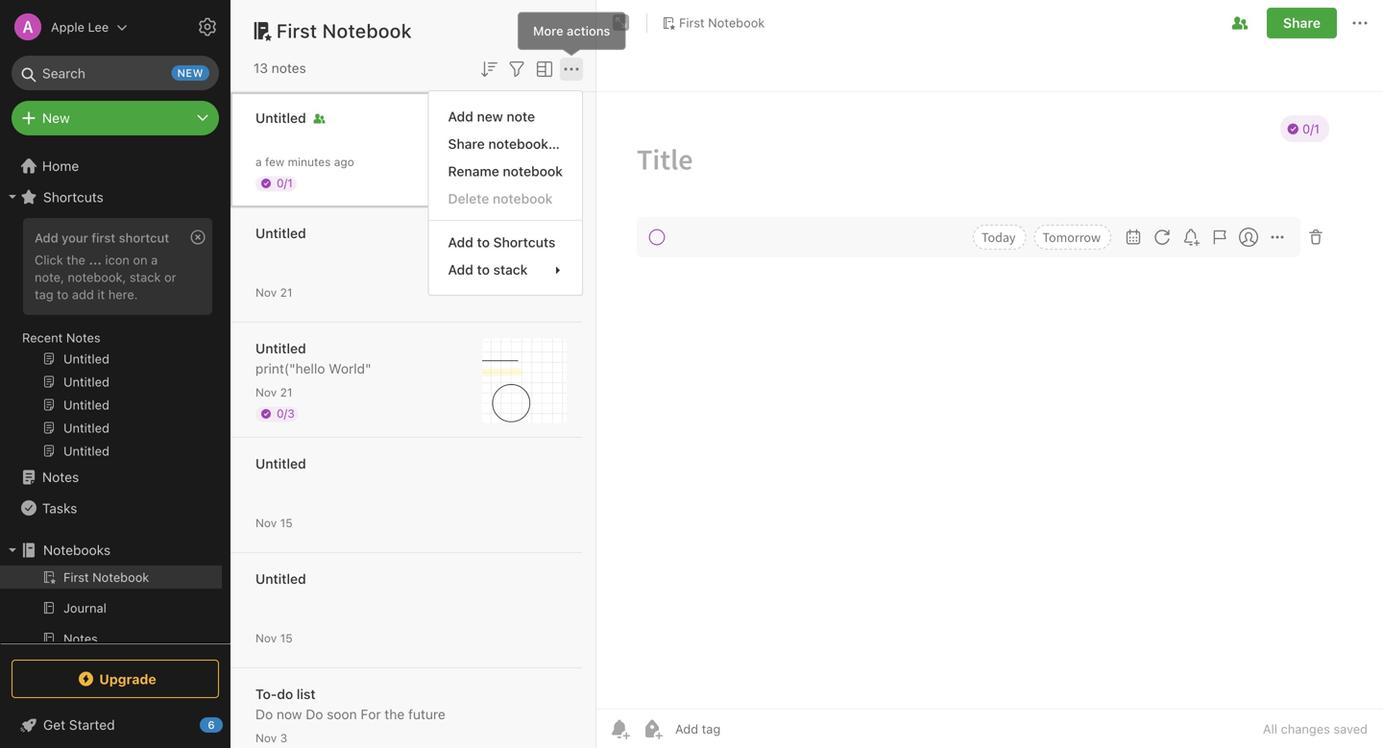Task type: describe. For each thing, give the bounding box(es) containing it.
shortcuts inside "dropdown list" menu
[[493, 234, 556, 250]]

to-do list do now do soon for the future nov 3
[[256, 686, 445, 745]]

6
[[208, 719, 215, 731]]

apple
[[51, 20, 84, 34]]

notebook for delete notebook
[[493, 190, 553, 206]]

actions
[[567, 24, 610, 38]]

to for shortcuts
[[477, 234, 490, 250]]

changes
[[1281, 722, 1330, 736]]

2 nov 15 from the top
[[256, 632, 293, 645]]

Help and Learning task checklist field
[[0, 710, 231, 741]]

stack inside field
[[493, 262, 528, 277]]

add your first shortcut
[[35, 231, 169, 245]]

add
[[72, 287, 94, 301]]

for
[[361, 706, 381, 722]]

add new note link
[[429, 103, 582, 130]]

your
[[62, 231, 88, 245]]

13
[[254, 60, 268, 76]]

rename notebook
[[448, 163, 563, 179]]

rename
[[448, 163, 499, 179]]

home
[[42, 158, 79, 174]]

click to collapse image
[[223, 713, 238, 736]]

1 nov from the top
[[256, 286, 277, 299]]

recent
[[22, 330, 63, 345]]

Note Editor text field
[[596, 92, 1383, 709]]

future
[[408, 706, 445, 722]]

icon on a note, notebook, stack or tag to add it here.
[[35, 253, 176, 301]]

notes inside group
[[66, 330, 101, 345]]

new button
[[12, 101, 219, 135]]

Search text field
[[25, 56, 206, 90]]

delete notebook link
[[429, 185, 582, 212]]

delete notebook
[[448, 190, 553, 206]]

2 nov 21 from the top
[[256, 386, 292, 399]]

all
[[1263, 722, 1278, 736]]

lee
[[88, 20, 109, 34]]

add to shortcuts
[[448, 234, 556, 250]]

first notebook inside "button"
[[679, 15, 765, 30]]

expand notebooks image
[[5, 543, 20, 558]]

add to shortcuts link
[[429, 228, 582, 256]]

notebook for rename notebook
[[503, 163, 563, 179]]

the inside to-do list do now do soon for the future nov 3
[[385, 706, 405, 722]]

note,
[[35, 270, 64, 284]]

Add filters field
[[505, 56, 528, 80]]

to inside icon on a note, notebook, stack or tag to add it here.
[[57, 287, 69, 301]]

tasks button
[[0, 493, 222, 523]]

saved
[[1334, 722, 1368, 736]]

4 untitled from the top
[[256, 456, 306, 472]]

share notebook… link
[[429, 130, 582, 157]]

rename notebook link
[[429, 157, 582, 185]]

first notebook inside "note list" element
[[277, 19, 412, 42]]

add tag image
[[641, 718, 664, 741]]

...
[[89, 253, 102, 267]]

notebook inside "button"
[[708, 15, 765, 30]]

Account field
[[0, 8, 128, 46]]

first notebook button
[[655, 10, 772, 37]]

new
[[42, 110, 70, 126]]

add for add your first shortcut
[[35, 231, 58, 245]]

add for add to stack
[[448, 262, 473, 277]]

1 nov 21 from the top
[[256, 286, 292, 299]]

share notebook…
[[448, 136, 560, 152]]

2 group from the top
[[0, 566, 222, 689]]

on
[[133, 253, 147, 267]]

icon
[[105, 253, 130, 267]]

a inside "note list" element
[[256, 155, 262, 169]]

a few minutes ago
[[256, 155, 354, 169]]

ago
[[334, 155, 354, 169]]

to-
[[256, 686, 277, 702]]

1 untitled from the top
[[256, 110, 306, 126]]

stack inside icon on a note, notebook, stack or tag to add it here.
[[130, 270, 161, 284]]

minutes
[[288, 155, 331, 169]]

untitled inside untitled print("hello world"
[[256, 341, 306, 356]]

notes link
[[0, 462, 222, 493]]

share for share notebook…
[[448, 136, 485, 152]]

note window element
[[596, 0, 1383, 748]]

started
[[69, 717, 115, 733]]

new inside "new" search field
[[177, 67, 204, 79]]

more actions image
[[560, 57, 583, 80]]

notebook,
[[68, 270, 126, 284]]

here.
[[108, 287, 138, 301]]

2 nov from the top
[[256, 386, 277, 399]]

1 vertical spatial more actions field
[[560, 56, 583, 80]]

apple lee
[[51, 20, 109, 34]]

click the ...
[[35, 253, 102, 267]]

Add tag field
[[673, 721, 817, 737]]

Sort options field
[[477, 56, 500, 80]]

add a reminder image
[[608, 718, 631, 741]]



Task type: vqa. For each thing, say whether or not it's contained in the screenshot.
5th Nov from the top of the Note List element on the left of page
yes



Task type: locate. For each thing, give the bounding box(es) containing it.
tasks
[[42, 500, 77, 516]]

add filters image
[[505, 57, 528, 80]]

notebook…
[[488, 136, 560, 152]]

0 vertical spatial 15
[[280, 516, 293, 530]]

get
[[43, 717, 65, 733]]

share up "rename"
[[448, 136, 485, 152]]

add for add new note
[[448, 108, 473, 124]]

1 horizontal spatial more actions field
[[1349, 8, 1372, 38]]

group
[[0, 212, 222, 470], [0, 566, 222, 689]]

0 vertical spatial to
[[477, 234, 490, 250]]

do
[[256, 706, 273, 722], [306, 706, 323, 722]]

4 nov from the top
[[256, 632, 277, 645]]

1 horizontal spatial new
[[477, 108, 503, 124]]

Add to stack field
[[429, 256, 582, 283]]

dropdown list menu
[[429, 103, 582, 283]]

1 vertical spatial nov 15
[[256, 632, 293, 645]]

1 vertical spatial 21
[[280, 386, 292, 399]]

3
[[280, 731, 287, 745]]

print("hello
[[256, 361, 325, 377]]

share
[[1283, 15, 1321, 31], [448, 136, 485, 152]]

21 up untitled print("hello world" on the left of page
[[280, 286, 292, 299]]

1 horizontal spatial first
[[679, 15, 705, 30]]

a inside icon on a note, notebook, stack or tag to add it here.
[[151, 253, 158, 267]]

2 15 from the top
[[280, 632, 293, 645]]

add up the add to stack
[[448, 234, 473, 250]]

21 up 0/3
[[280, 386, 292, 399]]

21
[[280, 286, 292, 299], [280, 386, 292, 399]]

the right for
[[385, 706, 405, 722]]

0/1
[[277, 176, 293, 190]]

notebook
[[708, 15, 765, 30], [323, 19, 412, 42]]

add inside field
[[448, 262, 473, 277]]

notes
[[272, 60, 306, 76]]

3 untitled from the top
[[256, 341, 306, 356]]

1 vertical spatial notebook
[[493, 190, 553, 206]]

to up the add to stack
[[477, 234, 490, 250]]

a
[[256, 155, 262, 169], [151, 253, 158, 267]]

0 horizontal spatial more actions field
[[560, 56, 583, 80]]

add
[[448, 108, 473, 124], [35, 231, 58, 245], [448, 234, 473, 250], [448, 262, 473, 277]]

nov
[[256, 286, 277, 299], [256, 386, 277, 399], [256, 516, 277, 530], [256, 632, 277, 645], [256, 731, 277, 745]]

share inside "dropdown list" menu
[[448, 136, 485, 152]]

0 horizontal spatial first notebook
[[277, 19, 412, 42]]

1 group from the top
[[0, 212, 222, 470]]

notes right recent
[[66, 330, 101, 345]]

0 horizontal spatial first
[[277, 19, 317, 42]]

world"
[[329, 361, 371, 377]]

expand note image
[[610, 12, 633, 35]]

to down 'add to shortcuts'
[[477, 262, 490, 277]]

nov inside to-do list do now do soon for the future nov 3
[[256, 731, 277, 745]]

notebook
[[503, 163, 563, 179], [493, 190, 553, 206]]

0 vertical spatial nov 15
[[256, 516, 293, 530]]

tree containing home
[[0, 151, 231, 748]]

notes inside 'link'
[[42, 469, 79, 485]]

notebook down 'notebook…'
[[503, 163, 563, 179]]

a right on
[[151, 253, 158, 267]]

shortcuts
[[43, 189, 104, 205], [493, 234, 556, 250]]

to inside field
[[477, 262, 490, 277]]

2 21 from the top
[[280, 386, 292, 399]]

notebook down rename notebook link
[[493, 190, 553, 206]]

More actions field
[[1349, 8, 1372, 38], [560, 56, 583, 80]]

add to stack
[[448, 262, 528, 277]]

1 21 from the top
[[280, 286, 292, 299]]

first inside "button"
[[679, 15, 705, 30]]

do
[[277, 686, 293, 702]]

more actions field right view options field
[[560, 56, 583, 80]]

more actions field right share "button"
[[1349, 8, 1372, 38]]

first
[[91, 231, 115, 245]]

more actions
[[533, 24, 610, 38]]

thumbnail image
[[482, 339, 567, 423]]

1 horizontal spatial shortcuts
[[493, 234, 556, 250]]

a left few on the left of page
[[256, 155, 262, 169]]

share left more actions icon
[[1283, 15, 1321, 31]]

recent notes
[[22, 330, 101, 345]]

more actions tooltip
[[518, 12, 626, 57]]

0 vertical spatial more actions field
[[1349, 8, 1372, 38]]

shortcuts up the add to stack link
[[493, 234, 556, 250]]

the left ...
[[67, 253, 85, 267]]

delete
[[448, 190, 489, 206]]

soon
[[327, 706, 357, 722]]

upgrade button
[[12, 660, 219, 698]]

click
[[35, 253, 63, 267]]

1 horizontal spatial share
[[1283, 15, 1321, 31]]

1 do from the left
[[256, 706, 273, 722]]

first up the notes
[[277, 19, 317, 42]]

nov 15
[[256, 516, 293, 530], [256, 632, 293, 645]]

all changes saved
[[1263, 722, 1368, 736]]

0 vertical spatial group
[[0, 212, 222, 470]]

1 15 from the top
[[280, 516, 293, 530]]

add new note
[[448, 108, 535, 124]]

1 horizontal spatial stack
[[493, 262, 528, 277]]

add up click
[[35, 231, 58, 245]]

to right tag
[[57, 287, 69, 301]]

first right expand note icon
[[679, 15, 705, 30]]

or
[[164, 270, 176, 284]]

1 vertical spatial share
[[448, 136, 485, 152]]

1 nov 15 from the top
[[256, 516, 293, 530]]

cell
[[0, 566, 222, 589]]

do down list
[[306, 706, 323, 722]]

it
[[97, 287, 105, 301]]

new
[[177, 67, 204, 79], [477, 108, 503, 124]]

0 horizontal spatial the
[[67, 253, 85, 267]]

0 horizontal spatial stack
[[130, 270, 161, 284]]

shortcuts down home in the left of the page
[[43, 189, 104, 205]]

group containing add your first shortcut
[[0, 212, 222, 470]]

View options field
[[528, 56, 556, 80]]

notes
[[66, 330, 101, 345], [42, 469, 79, 485]]

new search field
[[25, 56, 209, 90]]

13 notes
[[254, 60, 306, 76]]

tree
[[0, 151, 231, 748]]

1 horizontal spatial the
[[385, 706, 405, 722]]

0 horizontal spatial share
[[448, 136, 485, 152]]

0 horizontal spatial do
[[256, 706, 273, 722]]

2 untitled from the top
[[256, 225, 306, 241]]

notebook inside "note list" element
[[323, 19, 412, 42]]

home link
[[0, 151, 231, 182]]

1 vertical spatial 15
[[280, 632, 293, 645]]

shortcuts button
[[0, 182, 222, 212]]

3 nov from the top
[[256, 516, 277, 530]]

0 horizontal spatial new
[[177, 67, 204, 79]]

1 vertical spatial to
[[477, 262, 490, 277]]

more
[[533, 24, 563, 38]]

0 horizontal spatial a
[[151, 253, 158, 267]]

notes up tasks
[[42, 469, 79, 485]]

stack down add to shortcuts link
[[493, 262, 528, 277]]

1 vertical spatial the
[[385, 706, 405, 722]]

the inside group
[[67, 253, 85, 267]]

first inside "note list" element
[[277, 19, 317, 42]]

tag
[[35, 287, 53, 301]]

get started
[[43, 717, 115, 733]]

0 horizontal spatial shortcuts
[[43, 189, 104, 205]]

nov 21 up untitled print("hello world" on the left of page
[[256, 286, 292, 299]]

first
[[679, 15, 705, 30], [277, 19, 317, 42]]

new inside the add new note link
[[477, 108, 503, 124]]

the
[[67, 253, 85, 267], [385, 706, 405, 722]]

0/3
[[277, 407, 295, 420]]

5 nov from the top
[[256, 731, 277, 745]]

1 vertical spatial shortcuts
[[493, 234, 556, 250]]

2 vertical spatial to
[[57, 287, 69, 301]]

untitled print("hello world"
[[256, 341, 371, 377]]

5 untitled from the top
[[256, 571, 306, 587]]

0 vertical spatial notes
[[66, 330, 101, 345]]

list
[[297, 686, 316, 702]]

note list element
[[231, 0, 596, 748]]

0 vertical spatial the
[[67, 253, 85, 267]]

share for share
[[1283, 15, 1321, 31]]

now
[[277, 706, 302, 722]]

first notebook
[[679, 15, 765, 30], [277, 19, 412, 42]]

2 do from the left
[[306, 706, 323, 722]]

1 vertical spatial notes
[[42, 469, 79, 485]]

do down to-
[[256, 706, 273, 722]]

add up the share notebook…
[[448, 108, 473, 124]]

15
[[280, 516, 293, 530], [280, 632, 293, 645]]

shortcut
[[119, 231, 169, 245]]

1 vertical spatial nov 21
[[256, 386, 292, 399]]

1 horizontal spatial a
[[256, 155, 262, 169]]

nov 21 up 0/3
[[256, 386, 292, 399]]

0 vertical spatial nov 21
[[256, 286, 292, 299]]

settings image
[[196, 15, 219, 38]]

add down 'add to shortcuts'
[[448, 262, 473, 277]]

0 vertical spatial a
[[256, 155, 262, 169]]

new down settings image
[[177, 67, 204, 79]]

new up the share notebook…
[[477, 108, 503, 124]]

share button
[[1267, 8, 1337, 38]]

add for add to shortcuts
[[448, 234, 473, 250]]

add to stack link
[[429, 256, 582, 283]]

1 horizontal spatial do
[[306, 706, 323, 722]]

0 vertical spatial notebook
[[503, 163, 563, 179]]

1 vertical spatial group
[[0, 566, 222, 689]]

to
[[477, 234, 490, 250], [477, 262, 490, 277], [57, 287, 69, 301]]

more actions image
[[1349, 12, 1372, 35]]

share inside "button"
[[1283, 15, 1321, 31]]

notebooks
[[43, 542, 111, 558]]

0 vertical spatial 21
[[280, 286, 292, 299]]

1 vertical spatial a
[[151, 253, 158, 267]]

shortcuts inside button
[[43, 189, 104, 205]]

0 vertical spatial shortcuts
[[43, 189, 104, 205]]

upgrade
[[99, 671, 156, 687]]

stack down on
[[130, 270, 161, 284]]

1 vertical spatial new
[[477, 108, 503, 124]]

1 horizontal spatial first notebook
[[679, 15, 765, 30]]

to for stack
[[477, 262, 490, 277]]

notebooks link
[[0, 535, 222, 566]]

stack
[[493, 262, 528, 277], [130, 270, 161, 284]]

0 vertical spatial share
[[1283, 15, 1321, 31]]

0 horizontal spatial notebook
[[323, 19, 412, 42]]

few
[[265, 155, 285, 169]]

1 horizontal spatial notebook
[[708, 15, 765, 30]]

0 vertical spatial new
[[177, 67, 204, 79]]

nov 21
[[256, 286, 292, 299], [256, 386, 292, 399]]

note
[[507, 108, 535, 124]]



